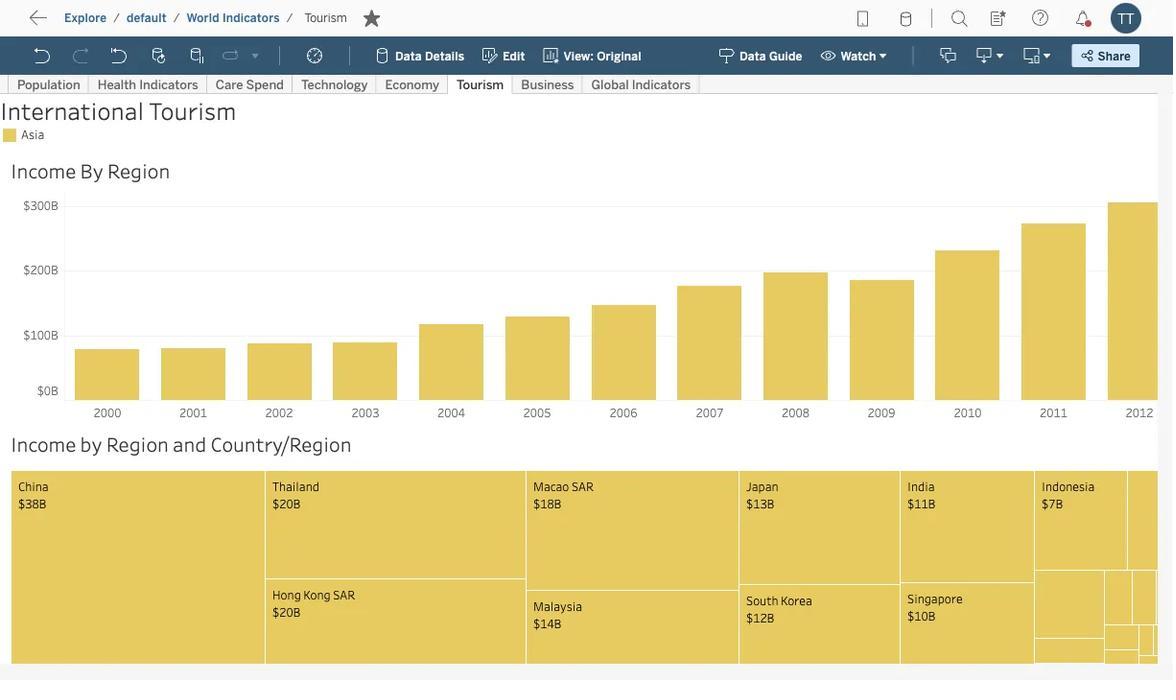 Task type: describe. For each thing, give the bounding box(es) containing it.
to
[[86, 15, 102, 33]]

content
[[105, 15, 165, 33]]

tourism element
[[299, 11, 353, 25]]

1 / from the left
[[113, 11, 120, 25]]

explore link
[[63, 10, 108, 26]]

default
[[127, 11, 167, 25]]

explore
[[64, 11, 107, 25]]

default link
[[126, 10, 168, 26]]

world
[[187, 11, 219, 25]]



Task type: vqa. For each thing, say whether or not it's contained in the screenshot.
you
no



Task type: locate. For each thing, give the bounding box(es) containing it.
2 / from the left
[[173, 11, 180, 25]]

/ left tourism
[[287, 11, 293, 25]]

skip to content
[[50, 15, 165, 33]]

world indicators link
[[186, 10, 281, 26]]

skip to content link
[[46, 11, 196, 37]]

indicators
[[223, 11, 280, 25]]

2 horizontal spatial /
[[287, 11, 293, 25]]

0 horizontal spatial /
[[113, 11, 120, 25]]

/ right 'to'
[[113, 11, 120, 25]]

3 / from the left
[[287, 11, 293, 25]]

1 horizontal spatial /
[[173, 11, 180, 25]]

/ left world
[[173, 11, 180, 25]]

skip
[[50, 15, 82, 33]]

explore / default / world indicators /
[[64, 11, 293, 25]]

/
[[113, 11, 120, 25], [173, 11, 180, 25], [287, 11, 293, 25]]

tourism
[[305, 11, 347, 25]]



